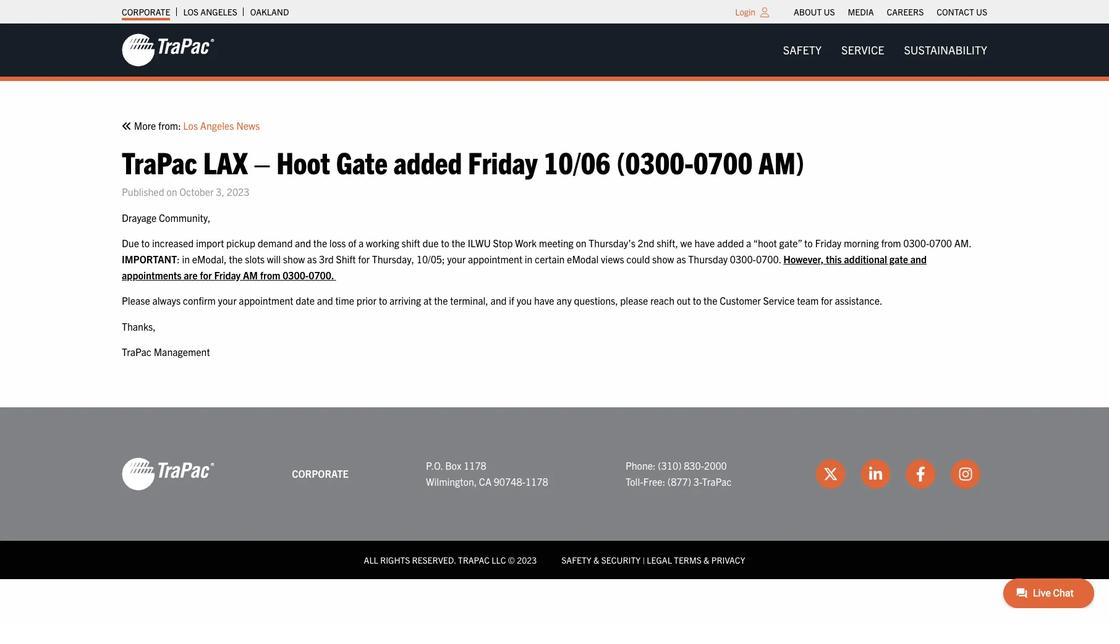 Task type: locate. For each thing, give the bounding box(es) containing it.
0 vertical spatial 1178
[[464, 460, 487, 472]]

0 vertical spatial 0700
[[694, 143, 753, 180]]

from up gate
[[882, 237, 901, 249]]

your
[[447, 253, 466, 265], [218, 294, 237, 307]]

please
[[621, 294, 648, 307]]

safety left security
[[562, 555, 592, 566]]

trapac up published
[[122, 143, 197, 180]]

los angeles news link
[[183, 118, 260, 134]]

safety for safety
[[784, 43, 822, 57]]

los angeles
[[183, 6, 237, 17]]

1 horizontal spatial 0700.
[[756, 253, 781, 265]]

2023 right 3,
[[227, 186, 250, 198]]

october
[[179, 186, 214, 198]]

the up 3rd in the left of the page
[[313, 237, 327, 249]]

0 horizontal spatial 2023
[[227, 186, 250, 198]]

(310)
[[658, 460, 682, 472]]

from down will
[[260, 269, 280, 281]]

1 vertical spatial 1178
[[526, 476, 548, 488]]

2023 right ©
[[517, 555, 537, 566]]

0 horizontal spatial as
[[307, 253, 317, 265]]

1 vertical spatial appointment
[[239, 294, 293, 307]]

menu bar
[[788, 3, 994, 20], [774, 38, 998, 63]]

0 vertical spatial friday
[[468, 143, 538, 180]]

llc
[[492, 555, 506, 566]]

0 vertical spatial 0700.
[[756, 253, 781, 265]]

your right 10/05;
[[447, 253, 466, 265]]

1 horizontal spatial &
[[704, 555, 710, 566]]

security
[[602, 555, 641, 566]]

1178 right ca
[[526, 476, 548, 488]]

footer
[[0, 408, 1110, 580]]

trapac down '2000'
[[702, 476, 732, 488]]

and inside however, this additional gate and appointments are for friday am from 0300-0700.
[[911, 253, 927, 265]]

as down we
[[677, 253, 686, 265]]

0 vertical spatial from
[[882, 237, 901, 249]]

0 horizontal spatial in
[[182, 253, 190, 265]]

0 horizontal spatial added
[[394, 143, 462, 180]]

1 horizontal spatial as
[[677, 253, 686, 265]]

1 vertical spatial trapac
[[122, 346, 152, 358]]

1 vertical spatial your
[[218, 294, 237, 307]]

0300- up date
[[283, 269, 309, 281]]

have left any
[[534, 294, 555, 307]]

1 vertical spatial from
[[260, 269, 280, 281]]

1 vertical spatial have
[[534, 294, 555, 307]]

community,
[[159, 211, 211, 224]]

1 horizontal spatial for
[[358, 253, 370, 265]]

emodal,
[[192, 253, 227, 265]]

1 horizontal spatial a
[[747, 237, 752, 249]]

confirm
[[183, 294, 216, 307]]

important
[[122, 253, 177, 265]]

0700. down ""hoot"
[[756, 253, 781, 265]]

additional
[[844, 253, 888, 265]]

and right gate
[[911, 253, 927, 265]]

2 in from the left
[[525, 253, 533, 265]]

0 horizontal spatial your
[[218, 294, 237, 307]]

0 horizontal spatial have
[[534, 294, 555, 307]]

show right will
[[283, 253, 305, 265]]

0300- down ""hoot"
[[730, 253, 756, 265]]

0 vertical spatial 2023
[[227, 186, 250, 198]]

trapac inside trapac lax – hoot gate added friday 10/06 (0300-0700 am) published on october 3, 2023
[[122, 143, 197, 180]]

1 vertical spatial corporate image
[[122, 457, 215, 492]]

0 vertical spatial your
[[447, 253, 466, 265]]

2 vertical spatial friday
[[214, 269, 241, 281]]

1178 up ca
[[464, 460, 487, 472]]

1 horizontal spatial corporate
[[292, 468, 349, 480]]

morning
[[844, 237, 879, 249]]

time
[[335, 294, 354, 307]]

menu bar down careers
[[774, 38, 998, 63]]

0 horizontal spatial service
[[764, 294, 795, 307]]

safety for safety & security | legal terms & privacy
[[562, 555, 592, 566]]

us right "about"
[[824, 6, 835, 17]]

2000
[[704, 460, 727, 472]]

safety down "about"
[[784, 43, 822, 57]]

2 corporate image from the top
[[122, 457, 215, 492]]

us right contact at the top right
[[977, 6, 988, 17]]

1 horizontal spatial us
[[977, 6, 988, 17]]

1 horizontal spatial from
[[882, 237, 901, 249]]

0 vertical spatial safety
[[784, 43, 822, 57]]

0 vertical spatial corporate image
[[122, 33, 215, 67]]

pickup
[[226, 237, 255, 249]]

1 vertical spatial safety
[[562, 555, 592, 566]]

due
[[122, 237, 139, 249]]

1 vertical spatial on
[[576, 237, 587, 249]]

trapac for lax
[[122, 143, 197, 180]]

appointment inside the due to increased import pickup demand and the loss of a working shift due to the ilwu stop work meeting on thursday's 2nd shift, we have added a "hoot gate" to friday morning from 0300-0700 am. important : in emodal, the slots will show as 3rd shift for thursday, 10/05; your appointment in certain emodal views could show as thursday 0300-0700.
[[468, 253, 523, 265]]

1 vertical spatial added
[[717, 237, 744, 249]]

2 us from the left
[[977, 6, 988, 17]]

angeles left oakland
[[201, 6, 237, 17]]

safety inside menu bar
[[784, 43, 822, 57]]

angeles inside los angeles link
[[201, 6, 237, 17]]

1 in from the left
[[182, 253, 190, 265]]

appointment
[[468, 253, 523, 265], [239, 294, 293, 307]]

1 vertical spatial 0700
[[930, 237, 953, 249]]

are
[[184, 269, 198, 281]]

from inside the due to increased import pickup demand and the loss of a working shift due to the ilwu stop work meeting on thursday's 2nd shift, we have added a "hoot gate" to friday morning from 0300-0700 am. important : in emodal, the slots will show as 3rd shift for thursday, 10/05; your appointment in certain emodal views could show as thursday 0300-0700.
[[882, 237, 901, 249]]

0 horizontal spatial 0700
[[694, 143, 753, 180]]

in down work
[[525, 253, 533, 265]]

1 horizontal spatial 0700
[[930, 237, 953, 249]]

your right confirm
[[218, 294, 237, 307]]

1 horizontal spatial service
[[842, 43, 885, 57]]

1 us from the left
[[824, 6, 835, 17]]

0 horizontal spatial show
[[283, 253, 305, 265]]

the left ilwu
[[452, 237, 466, 249]]

show down shift,
[[653, 253, 674, 265]]

0 horizontal spatial corporate
[[122, 6, 170, 17]]

friday
[[468, 143, 538, 180], [815, 237, 842, 249], [214, 269, 241, 281]]

menu bar up service link
[[788, 3, 994, 20]]

have up thursday at the right top of the page
[[695, 237, 715, 249]]

wilmington,
[[426, 476, 477, 488]]

10/05;
[[417, 253, 445, 265]]

1178
[[464, 460, 487, 472], [526, 476, 548, 488]]

0 vertical spatial have
[[695, 237, 715, 249]]

legal
[[647, 555, 672, 566]]

have inside the due to increased import pickup demand and the loss of a working shift due to the ilwu stop work meeting on thursday's 2nd shift, we have added a "hoot gate" to friday morning from 0300-0700 am. important : in emodal, the slots will show as 3rd shift for thursday, 10/05; your appointment in certain emodal views could show as thursday 0300-0700.
[[695, 237, 715, 249]]

0 horizontal spatial 0700.
[[309, 269, 334, 281]]

1 vertical spatial menu bar
[[774, 38, 998, 63]]

0 vertical spatial for
[[358, 253, 370, 265]]

0700 left am)
[[694, 143, 753, 180]]

0 horizontal spatial safety
[[562, 555, 592, 566]]

angeles left news
[[200, 119, 234, 132]]

legal terms & privacy link
[[647, 555, 746, 566]]

from inside however, this additional gate and appointments are for friday am from 0300-0700.
[[260, 269, 280, 281]]

0 horizontal spatial on
[[167, 186, 177, 198]]

0 vertical spatial added
[[394, 143, 462, 180]]

& left security
[[594, 555, 600, 566]]

1 horizontal spatial appointment
[[468, 253, 523, 265]]

2 vertical spatial 0300-
[[283, 269, 309, 281]]

2 horizontal spatial friday
[[815, 237, 842, 249]]

2023 inside footer
[[517, 555, 537, 566]]

los angeles link
[[183, 3, 237, 20]]

2nd
[[638, 237, 655, 249]]

toll-
[[626, 476, 644, 488]]

for
[[358, 253, 370, 265], [200, 269, 212, 281], [821, 294, 833, 307]]

and left time
[[317, 294, 333, 307]]

trapac down "thanks,"
[[122, 346, 152, 358]]

added inside trapac lax – hoot gate added friday 10/06 (0300-0700 am) published on october 3, 2023
[[394, 143, 462, 180]]

0 horizontal spatial appointment
[[239, 294, 293, 307]]

2 horizontal spatial 0300-
[[904, 237, 930, 249]]

the
[[313, 237, 327, 249], [452, 237, 466, 249], [229, 253, 243, 265], [434, 294, 448, 307], [704, 294, 718, 307]]

0 vertical spatial los
[[183, 6, 199, 17]]

2 show from the left
[[653, 253, 674, 265]]

1 vertical spatial los
[[183, 119, 198, 132]]

1 vertical spatial service
[[764, 294, 795, 307]]

0 vertical spatial corporate
[[122, 6, 170, 17]]

in
[[182, 253, 190, 265], [525, 253, 533, 265]]

on left october
[[167, 186, 177, 198]]

1 horizontal spatial added
[[717, 237, 744, 249]]

on up "emodal"
[[576, 237, 587, 249]]

2023
[[227, 186, 250, 198], [517, 555, 537, 566]]

0 vertical spatial angeles
[[201, 6, 237, 17]]

we
[[681, 237, 693, 249]]

appointment down the am
[[239, 294, 293, 307]]

appointment down stop
[[468, 253, 523, 265]]

thursday,
[[372, 253, 414, 265]]

as left 3rd in the left of the page
[[307, 253, 317, 265]]

management
[[154, 346, 210, 358]]

10/06
[[544, 143, 611, 180]]

a left ""hoot"
[[747, 237, 752, 249]]

slots
[[245, 253, 265, 265]]

1 horizontal spatial show
[[653, 253, 674, 265]]

0 horizontal spatial for
[[200, 269, 212, 281]]

safety
[[784, 43, 822, 57], [562, 555, 592, 566]]

and right 'demand' at the top left
[[295, 237, 311, 249]]

of
[[348, 237, 357, 249]]

a right of
[[359, 237, 364, 249]]

& right terms at the right bottom of the page
[[704, 555, 710, 566]]

rights
[[380, 555, 410, 566]]

0 horizontal spatial 0300-
[[283, 269, 309, 281]]

0300- up gate
[[904, 237, 930, 249]]

2 los from the top
[[183, 119, 198, 132]]

service inside menu bar
[[842, 43, 885, 57]]

0 vertical spatial appointment
[[468, 253, 523, 265]]

ca
[[479, 476, 492, 488]]

in right :
[[182, 253, 190, 265]]

sustainability link
[[895, 38, 998, 63]]

0700. down 3rd in the left of the page
[[309, 269, 334, 281]]

0 vertical spatial service
[[842, 43, 885, 57]]

2 & from the left
[[704, 555, 710, 566]]

1 vertical spatial corporate
[[292, 468, 349, 480]]

1 vertical spatial angeles
[[200, 119, 234, 132]]

0700 left am.
[[930, 237, 953, 249]]

los right the from:
[[183, 119, 198, 132]]

corporate image
[[122, 33, 215, 67], [122, 457, 215, 492]]

stop
[[493, 237, 513, 249]]

2023 inside trapac lax – hoot gate added friday 10/06 (0300-0700 am) published on october 3, 2023
[[227, 186, 250, 198]]

a
[[359, 237, 364, 249], [747, 237, 752, 249]]

2 vertical spatial for
[[821, 294, 833, 307]]

privacy
[[712, 555, 746, 566]]

0300-
[[904, 237, 930, 249], [730, 253, 756, 265], [283, 269, 309, 281]]

for right team on the top right of page
[[821, 294, 833, 307]]

service left team on the top right of page
[[764, 294, 795, 307]]

1 vertical spatial friday
[[815, 237, 842, 249]]

increased
[[152, 237, 194, 249]]

0 horizontal spatial friday
[[214, 269, 241, 281]]

0700
[[694, 143, 753, 180], [930, 237, 953, 249]]

service link
[[832, 38, 895, 63]]

footer containing p.o. box 1178
[[0, 408, 1110, 580]]

0 horizontal spatial us
[[824, 6, 835, 17]]

however,
[[784, 253, 824, 265]]

please
[[122, 294, 150, 307]]

free:
[[644, 476, 666, 488]]

1 vertical spatial 0300-
[[730, 253, 756, 265]]

0 horizontal spatial from
[[260, 269, 280, 281]]

safety link
[[774, 38, 832, 63]]

1 horizontal spatial have
[[695, 237, 715, 249]]

1 vertical spatial 0700.
[[309, 269, 334, 281]]

1 horizontal spatial in
[[525, 253, 533, 265]]

0 horizontal spatial 1178
[[464, 460, 487, 472]]

for right shift
[[358, 253, 370, 265]]

1 horizontal spatial your
[[447, 253, 466, 265]]

2 as from the left
[[677, 253, 686, 265]]

0 horizontal spatial a
[[359, 237, 364, 249]]

for right are
[[200, 269, 212, 281]]

1 horizontal spatial on
[[576, 237, 587, 249]]

1 horizontal spatial 2023
[[517, 555, 537, 566]]

1 vertical spatial 2023
[[517, 555, 537, 566]]

service down media
[[842, 43, 885, 57]]

could
[[627, 253, 650, 265]]

0 vertical spatial on
[[167, 186, 177, 198]]

0 horizontal spatial &
[[594, 555, 600, 566]]

will
[[267, 253, 281, 265]]

questions,
[[574, 294, 618, 307]]

if
[[509, 294, 515, 307]]

1 horizontal spatial friday
[[468, 143, 538, 180]]

0 vertical spatial trapac
[[122, 143, 197, 180]]

sustainability
[[904, 43, 988, 57]]

as
[[307, 253, 317, 265], [677, 253, 686, 265]]

added inside the due to increased import pickup demand and the loss of a working shift due to the ilwu stop work meeting on thursday's 2nd shift, we have added a "hoot gate" to friday morning from 0300-0700 am. important : in emodal, the slots will show as 3rd shift for thursday, 10/05; your appointment in certain emodal views could show as thursday 0300-0700.
[[717, 237, 744, 249]]

0700.
[[756, 253, 781, 265], [309, 269, 334, 281]]

1 vertical spatial for
[[200, 269, 212, 281]]

show
[[283, 253, 305, 265], [653, 253, 674, 265]]

import
[[196, 237, 224, 249]]

emodal
[[567, 253, 599, 265]]

los right corporate link
[[183, 6, 199, 17]]

menu bar containing about us
[[788, 3, 994, 20]]

2 vertical spatial trapac
[[702, 476, 732, 488]]

0 vertical spatial menu bar
[[788, 3, 994, 20]]

1 horizontal spatial safety
[[784, 43, 822, 57]]

thursday
[[689, 253, 728, 265]]



Task type: vqa. For each thing, say whether or not it's contained in the screenshot.
Corporate
yes



Task type: describe. For each thing, give the bounding box(es) containing it.
about
[[794, 6, 822, 17]]

1 corporate image from the top
[[122, 33, 215, 67]]

news
[[236, 119, 260, 132]]

assistance.
[[835, 294, 883, 307]]

always
[[152, 294, 181, 307]]

on inside trapac lax – hoot gate added friday 10/06 (0300-0700 am) published on october 3, 2023
[[167, 186, 177, 198]]

trapac lax – hoot gate added friday 10/06 (0300-0700 am) article
[[122, 118, 988, 361]]

shift,
[[657, 237, 678, 249]]

3rd
[[319, 253, 334, 265]]

friday inside trapac lax – hoot gate added friday 10/06 (0300-0700 am) published on october 3, 2023
[[468, 143, 538, 180]]

hoot
[[277, 143, 330, 180]]

careers
[[887, 6, 924, 17]]

safety & security link
[[562, 555, 641, 566]]

am.
[[955, 237, 972, 249]]

(877)
[[668, 476, 692, 488]]

your inside the due to increased import pickup demand and the loss of a working shift due to the ilwu stop work meeting on thursday's 2nd shift, we have added a "hoot gate" to friday morning from 0300-0700 am. important : in emodal, the slots will show as 3rd shift for thursday, 10/05; your appointment in certain emodal views could show as thursday 0300-0700.
[[447, 253, 466, 265]]

reserved.
[[412, 555, 456, 566]]

reach
[[651, 294, 675, 307]]

drayage
[[122, 211, 157, 224]]

terms
[[674, 555, 702, 566]]

friday inside the due to increased import pickup demand and the loss of a working shift due to the ilwu stop work meeting on thursday's 2nd shift, we have added a "hoot gate" to friday morning from 0300-0700 am. important : in emodal, the slots will show as 3rd shift for thursday, 10/05; your appointment in certain emodal views could show as thursday 0300-0700.
[[815, 237, 842, 249]]

trapac inside phone: (310) 830-2000 toll-free: (877) 3-trapac
[[702, 476, 732, 488]]

trapac lax – hoot gate added friday 10/06 (0300-0700 am) published on october 3, 2023
[[122, 143, 805, 198]]

2 horizontal spatial for
[[821, 294, 833, 307]]

for inside however, this additional gate and appointments are for friday am from 0300-0700.
[[200, 269, 212, 281]]

solid image
[[122, 121, 132, 131]]

due
[[423, 237, 439, 249]]

3,
[[216, 186, 225, 198]]

and inside the due to increased import pickup demand and the loss of a working shift due to the ilwu stop work meeting on thursday's 2nd shift, we have added a "hoot gate" to friday morning from 0300-0700 am. important : in emodal, the slots will show as 3rd shift for thursday, 10/05; your appointment in certain emodal views could show as thursday 0300-0700.
[[295, 237, 311, 249]]

careers link
[[887, 3, 924, 20]]

1 & from the left
[[594, 555, 600, 566]]

thanks,
[[122, 320, 156, 333]]

menu bar containing safety
[[774, 38, 998, 63]]

0 vertical spatial 0300-
[[904, 237, 930, 249]]

2 a from the left
[[747, 237, 752, 249]]

box
[[445, 460, 462, 472]]

90748-
[[494, 476, 526, 488]]

media link
[[848, 3, 874, 20]]

this
[[826, 253, 842, 265]]

p.o. box 1178 wilmington, ca 90748-1178
[[426, 460, 548, 488]]

0300- inside however, this additional gate and appointments are for friday am from 0300-0700.
[[283, 269, 309, 281]]

1 show from the left
[[283, 253, 305, 265]]

demand
[[258, 237, 293, 249]]

shift
[[336, 253, 356, 265]]

all rights reserved. trapac llc © 2023
[[364, 555, 537, 566]]

safety & security | legal terms & privacy
[[562, 555, 746, 566]]

media
[[848, 6, 874, 17]]

phone:
[[626, 460, 656, 472]]

los inside trapac lax – hoot gate added friday 10/06 (0300-0700 am) article
[[183, 119, 198, 132]]

arriving
[[390, 294, 421, 307]]

on inside the due to increased import pickup demand and the loss of a working shift due to the ilwu stop work meeting on thursday's 2nd shift, we have added a "hoot gate" to friday morning from 0300-0700 am. important : in emodal, the slots will show as 3rd shift for thursday, 10/05; your appointment in certain emodal views could show as thursday 0300-0700.
[[576, 237, 587, 249]]

drayage community,
[[122, 211, 211, 224]]

3-
[[694, 476, 702, 488]]

appointments
[[122, 269, 182, 281]]

login link
[[736, 6, 756, 17]]

any
[[557, 294, 572, 307]]

and left if
[[491, 294, 507, 307]]

loss
[[330, 237, 346, 249]]

contact us link
[[937, 3, 988, 20]]

"hoot
[[754, 237, 777, 249]]

|
[[643, 555, 645, 566]]

1 horizontal spatial 1178
[[526, 476, 548, 488]]

you
[[517, 294, 532, 307]]

1 a from the left
[[359, 237, 364, 249]]

out
[[677, 294, 691, 307]]

the right at
[[434, 294, 448, 307]]

©
[[508, 555, 515, 566]]

ilwu
[[468, 237, 491, 249]]

prior
[[357, 294, 377, 307]]

friday inside however, this additional gate and appointments are for friday am from 0300-0700.
[[214, 269, 241, 281]]

phone: (310) 830-2000 toll-free: (877) 3-trapac
[[626, 460, 732, 488]]

for inside the due to increased import pickup demand and the loss of a working shift due to the ilwu stop work meeting on thursday's 2nd shift, we have added a "hoot gate" to friday morning from 0300-0700 am. important : in emodal, the slots will show as 3rd shift for thursday, 10/05; your appointment in certain emodal views could show as thursday 0300-0700.
[[358, 253, 370, 265]]

corporate inside footer
[[292, 468, 349, 480]]

more from: los angeles news
[[132, 119, 260, 132]]

the right "out" at the top of page
[[704, 294, 718, 307]]

am)
[[759, 143, 805, 180]]

the down pickup
[[229, 253, 243, 265]]

thursday's
[[589, 237, 636, 249]]

however, this additional gate and appointments are for friday am from 0300-0700.
[[122, 253, 927, 281]]

trapac for management
[[122, 346, 152, 358]]

shift
[[402, 237, 420, 249]]

views
[[601, 253, 624, 265]]

login
[[736, 6, 756, 17]]

oakland
[[250, 6, 289, 17]]

1 as from the left
[[307, 253, 317, 265]]

all
[[364, 555, 378, 566]]

–
[[254, 143, 271, 180]]

please always confirm your appointment date and time prior to arriving at the terminal, and if you have any questions, please reach out to the customer service team for assistance.
[[122, 294, 883, 307]]

service inside trapac lax – hoot gate added friday 10/06 (0300-0700 am) article
[[764, 294, 795, 307]]

lax
[[203, 143, 248, 180]]

p.o.
[[426, 460, 443, 472]]

contact
[[937, 6, 975, 17]]

oakland link
[[250, 3, 289, 20]]

contact us
[[937, 6, 988, 17]]

gate
[[336, 143, 388, 180]]

0700 inside the due to increased import pickup demand and the loss of a working shift due to the ilwu stop work meeting on thursday's 2nd shift, we have added a "hoot gate" to friday morning from 0300-0700 am. important : in emodal, the slots will show as 3rd shift for thursday, 10/05; your appointment in certain emodal views could show as thursday 0300-0700.
[[930, 237, 953, 249]]

am
[[243, 269, 258, 281]]

corporate image inside footer
[[122, 457, 215, 492]]

trapac
[[458, 555, 490, 566]]

more
[[134, 119, 156, 132]]

trapac management
[[122, 346, 210, 358]]

0700 inside trapac lax – hoot gate added friday 10/06 (0300-0700 am) published on october 3, 2023
[[694, 143, 753, 180]]

1 horizontal spatial 0300-
[[730, 253, 756, 265]]

1 los from the top
[[183, 6, 199, 17]]

work
[[515, 237, 537, 249]]

0700. inside the due to increased import pickup demand and the loss of a working shift due to the ilwu stop work meeting on thursday's 2nd shift, we have added a "hoot gate" to friday morning from 0300-0700 am. important : in emodal, the slots will show as 3rd shift for thursday, 10/05; your appointment in certain emodal views could show as thursday 0300-0700.
[[756, 253, 781, 265]]

0700. inside however, this additional gate and appointments are for friday am from 0300-0700.
[[309, 269, 334, 281]]

working
[[366, 237, 399, 249]]

angeles inside trapac lax – hoot gate added friday 10/06 (0300-0700 am) article
[[200, 119, 234, 132]]

light image
[[761, 7, 769, 17]]

date
[[296, 294, 315, 307]]

us for about us
[[824, 6, 835, 17]]

due to increased import pickup demand and the loss of a working shift due to the ilwu stop work meeting on thursday's 2nd shift, we have added a "hoot gate" to friday morning from 0300-0700 am. important : in emodal, the slots will show as 3rd shift for thursday, 10/05; your appointment in certain emodal views could show as thursday 0300-0700.
[[122, 237, 972, 265]]

us for contact us
[[977, 6, 988, 17]]

team
[[797, 294, 819, 307]]



